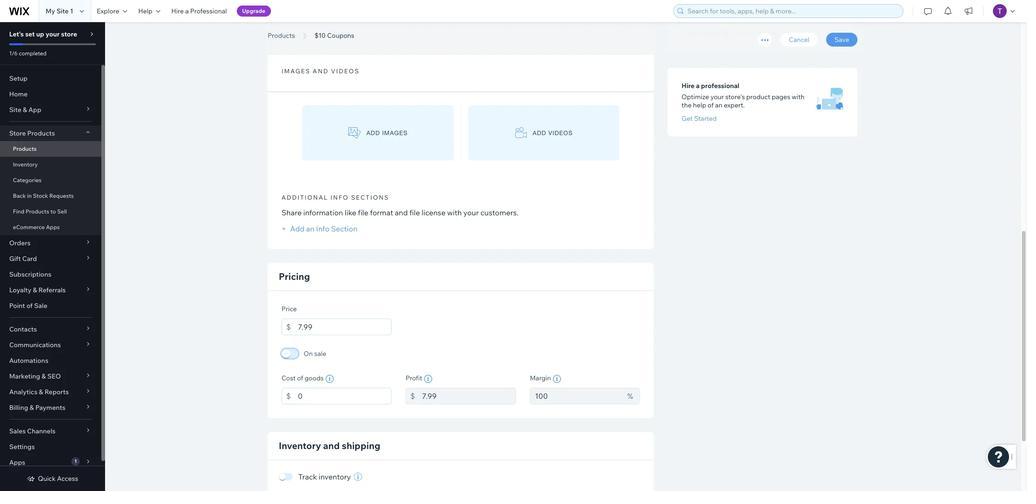 Task type: vqa. For each thing, say whether or not it's contained in the screenshot.
left "OVERDUE"
no



Task type: describe. For each thing, give the bounding box(es) containing it.
1 vertical spatial with
[[448, 208, 462, 217]]

1 horizontal spatial products link
[[263, 31, 300, 40]]

back in stock requests
[[13, 192, 74, 199]]

save
[[835, 36, 850, 44]]

find products to sell link
[[0, 204, 101, 219]]

setup
[[9, 74, 28, 83]]

billing
[[9, 403, 28, 412]]

store
[[61, 30, 77, 38]]

a for professional
[[697, 82, 700, 90]]

add for add images
[[367, 129, 380, 136]]

Start typing a brand name field
[[685, 24, 841, 40]]

contacts button
[[0, 321, 101, 337]]

cost of goods
[[282, 374, 324, 382]]

information
[[304, 208, 343, 217]]

products inside $10 coupons form
[[268, 31, 295, 40]]

save button
[[827, 33, 858, 47]]

info tooltip image for profit
[[424, 375, 433, 383]]

sale
[[34, 302, 47, 310]]

share
[[282, 208, 302, 217]]

videos icon image
[[515, 127, 528, 139]]

1/6
[[9, 50, 18, 57]]

none text field inside $10 coupons form
[[298, 319, 392, 335]]

sales
[[9, 427, 26, 435]]

$ for on sale
[[286, 322, 291, 332]]

seo
[[47, 372, 61, 380]]

cancel button
[[781, 33, 818, 47]]

store's
[[726, 93, 745, 101]]

of for point of sale
[[26, 302, 33, 310]]

sale
[[314, 350, 326, 358]]

videos
[[331, 67, 360, 75]]

hire a professional
[[682, 82, 740, 90]]

explore
[[97, 7, 119, 15]]

orders
[[9, 239, 31, 247]]

get
[[682, 114, 693, 123]]

find products to sell
[[13, 208, 67, 215]]

point
[[9, 302, 25, 310]]

hire a professional link
[[166, 0, 233, 22]]

1 horizontal spatial $10
[[315, 31, 326, 40]]

videos
[[549, 129, 573, 136]]

sidebar element
[[0, 22, 105, 491]]

price
[[282, 305, 297, 313]]

upgrade
[[242, 7, 266, 14]]

contacts
[[9, 325, 37, 333]]

on
[[304, 350, 313, 358]]

add images
[[367, 129, 408, 136]]

& for marketing
[[42, 372, 46, 380]]

$10 coupons up the videos
[[315, 31, 355, 40]]

categories link
[[0, 172, 101, 188]]

inventory link
[[0, 157, 101, 172]]

upgrade button
[[237, 6, 271, 17]]

completed
[[19, 50, 47, 57]]

channels
[[27, 427, 55, 435]]

ecommerce apps
[[13, 224, 60, 231]]

0 horizontal spatial an
[[306, 224, 315, 233]]

products inside popup button
[[27, 129, 55, 137]]

1 vertical spatial and
[[395, 208, 408, 217]]

home link
[[0, 86, 101, 102]]

billing & payments button
[[0, 400, 101, 415]]

in
[[27, 192, 32, 199]]

$10 coupons up the images and videos
[[268, 20, 372, 41]]

the
[[682, 101, 692, 109]]

marketing
[[9, 372, 40, 380]]

& for billing
[[30, 403, 34, 412]]

get started link
[[682, 114, 717, 123]]

my site 1
[[46, 7, 73, 15]]

2 file from the left
[[410, 208, 420, 217]]

share information like file format and file license with your customers.
[[282, 208, 519, 217]]

license
[[422, 208, 446, 217]]

professional
[[702, 82, 740, 90]]

of inside optimize your store's product pages with the help of an expert.
[[708, 101, 714, 109]]

info tooltip image for cost of goods
[[326, 375, 334, 383]]

& for site
[[23, 106, 27, 114]]

1/6 completed
[[9, 50, 47, 57]]

an inside optimize your store's product pages with the help of an expert.
[[716, 101, 723, 109]]

analytics & reports
[[9, 388, 69, 396]]

1 horizontal spatial apps
[[46, 224, 60, 231]]

profit
[[406, 374, 423, 382]]

0 horizontal spatial $10
[[268, 20, 297, 41]]

stock
[[33, 192, 48, 199]]

payments
[[35, 403, 65, 412]]

with inside optimize your store's product pages with the help of an expert.
[[792, 93, 805, 101]]

site & app button
[[0, 102, 101, 118]]

store products button
[[0, 125, 101, 141]]

images
[[382, 129, 408, 136]]

$ down the cost
[[286, 392, 291, 401]]

hire for hire a professional
[[682, 82, 695, 90]]

inventory for inventory and shipping
[[279, 440, 321, 451]]

images and videos
[[282, 67, 360, 75]]

started
[[695, 114, 717, 123]]

product
[[747, 93, 771, 101]]

1 horizontal spatial site
[[57, 7, 69, 15]]

track inventory
[[299, 472, 351, 481]]

professional
[[190, 7, 227, 15]]

point of sale link
[[0, 298, 101, 314]]

gift card
[[9, 255, 37, 263]]

1 vertical spatial products link
[[0, 141, 101, 157]]

sales channels
[[9, 427, 55, 435]]



Task type: locate. For each thing, give the bounding box(es) containing it.
0 vertical spatial site
[[57, 7, 69, 15]]

of for cost of goods
[[297, 374, 303, 382]]

and for shipping
[[323, 440, 340, 451]]

0 horizontal spatial apps
[[9, 458, 25, 467]]

shipping
[[342, 440, 381, 451]]

let's
[[9, 30, 24, 38]]

card
[[22, 255, 37, 263]]

info tooltip image right "goods"
[[326, 375, 334, 383]]

my
[[46, 7, 55, 15]]

a for professional
[[185, 7, 189, 15]]

a inside $10 coupons form
[[697, 82, 700, 90]]

additional info sections
[[282, 194, 390, 201]]

images
[[282, 67, 311, 75]]

your inside sidebar element
[[46, 30, 60, 38]]

0 vertical spatial an
[[716, 101, 723, 109]]

cost
[[282, 374, 296, 382]]

0 vertical spatial your
[[46, 30, 60, 38]]

1 vertical spatial 1
[[74, 458, 77, 464]]

your inside optimize your store's product pages with the help of an expert.
[[711, 93, 724, 101]]

inventory and shipping
[[279, 440, 381, 451]]

site & app
[[9, 106, 41, 114]]

back in stock requests link
[[0, 188, 101, 204]]

0 horizontal spatial 1
[[70, 7, 73, 15]]

$ down profit
[[411, 392, 415, 401]]

1 vertical spatial an
[[306, 224, 315, 233]]

2 horizontal spatial your
[[711, 93, 724, 101]]

inventory inside sidebar element
[[13, 161, 38, 168]]

and for videos
[[313, 67, 329, 75]]

home
[[9, 90, 28, 98]]

help
[[694, 101, 707, 109]]

& inside dropdown button
[[30, 403, 34, 412]]

0 horizontal spatial hire
[[171, 7, 184, 15]]

with right pages
[[792, 93, 805, 101]]

inventory up track at the left bottom
[[279, 440, 321, 451]]

requests
[[49, 192, 74, 199]]

hire right help button
[[171, 7, 184, 15]]

and left shipping
[[323, 440, 340, 451]]

add right gallery icon
[[367, 129, 380, 136]]

0 horizontal spatial file
[[358, 208, 369, 217]]

0 horizontal spatial inventory
[[13, 161, 38, 168]]

section
[[331, 224, 358, 233]]

add for add videos
[[533, 129, 547, 136]]

hire inside $10 coupons form
[[682, 82, 695, 90]]

let's set up your store
[[9, 30, 77, 38]]

1 horizontal spatial an
[[716, 101, 723, 109]]

optimize
[[682, 93, 710, 101]]

coupons
[[301, 20, 372, 41], [327, 31, 355, 40]]

pricing
[[279, 271, 310, 282]]

store products
[[9, 129, 55, 137]]

sell
[[57, 208, 67, 215]]

2 info tooltip image from the left
[[424, 375, 433, 383]]

a left professional
[[185, 7, 189, 15]]

1 horizontal spatial info tooltip image
[[424, 375, 433, 383]]

apps down settings
[[9, 458, 25, 467]]

and
[[313, 67, 329, 75], [395, 208, 408, 217], [323, 440, 340, 451]]

analytics & reports button
[[0, 384, 101, 400]]

1 up access
[[74, 458, 77, 464]]

products
[[268, 31, 295, 40], [27, 129, 55, 137], [13, 145, 37, 152], [26, 208, 49, 215]]

on sale
[[304, 350, 326, 358]]

optimize your store's product pages with the help of an expert.
[[682, 93, 805, 109]]

& left 'reports'
[[39, 388, 43, 396]]

products link down upgrade button
[[263, 31, 300, 40]]

1 horizontal spatial hire
[[682, 82, 695, 90]]

info tooltip image
[[326, 375, 334, 383], [424, 375, 433, 383], [553, 375, 561, 383]]

$ for %
[[411, 392, 415, 401]]

add
[[290, 224, 305, 233]]

products up ecommerce apps
[[26, 208, 49, 215]]

1 horizontal spatial 1
[[74, 458, 77, 464]]

products down upgrade button
[[268, 31, 295, 40]]

2 add from the left
[[533, 129, 547, 136]]

app
[[28, 106, 41, 114]]

1 vertical spatial apps
[[9, 458, 25, 467]]

0 horizontal spatial your
[[46, 30, 60, 38]]

point of sale
[[9, 302, 47, 310]]

Search for tools, apps, help & more... field
[[685, 5, 901, 18]]

hire a professional
[[171, 7, 227, 15]]

& left "app"
[[23, 106, 27, 114]]

1 vertical spatial your
[[711, 93, 724, 101]]

analytics
[[9, 388, 37, 396]]

1 vertical spatial hire
[[682, 82, 695, 90]]

of inside sidebar element
[[26, 302, 33, 310]]

track
[[299, 472, 317, 481]]

subscriptions link
[[0, 267, 101, 282]]

0 vertical spatial a
[[185, 7, 189, 15]]

0 vertical spatial of
[[708, 101, 714, 109]]

your left the "customers."
[[464, 208, 479, 217]]

add
[[367, 129, 380, 136], [533, 129, 547, 136]]

gallery image
[[349, 127, 361, 139]]

info tooltip image for margin
[[553, 375, 561, 383]]

0 vertical spatial inventory
[[13, 161, 38, 168]]

margin
[[530, 374, 551, 382]]

None text field
[[298, 319, 392, 335]]

goods
[[305, 374, 324, 382]]

1 right my
[[70, 7, 73, 15]]

2 vertical spatial your
[[464, 208, 479, 217]]

file
[[358, 208, 369, 217], [410, 208, 420, 217]]

1 horizontal spatial of
[[297, 374, 303, 382]]

to
[[50, 208, 56, 215]]

ecommerce apps link
[[0, 219, 101, 235]]

0 vertical spatial and
[[313, 67, 329, 75]]

0 vertical spatial apps
[[46, 224, 60, 231]]

inventory for inventory
[[13, 161, 38, 168]]

info tooltip image right margin
[[553, 375, 561, 383]]

additional
[[282, 194, 328, 201]]

hire up "optimize"
[[682, 82, 695, 90]]

of left sale
[[26, 302, 33, 310]]

1 horizontal spatial your
[[464, 208, 479, 217]]

1 horizontal spatial add
[[533, 129, 547, 136]]

2 horizontal spatial of
[[708, 101, 714, 109]]

& right billing
[[30, 403, 34, 412]]

of right the cost
[[297, 374, 303, 382]]

1
[[70, 7, 73, 15], [74, 458, 77, 464]]

your down professional
[[711, 93, 724, 101]]

quick access button
[[27, 475, 78, 483]]

products link down store products
[[0, 141, 101, 157]]

0 horizontal spatial a
[[185, 7, 189, 15]]

$10 coupons
[[268, 20, 372, 41], [315, 31, 355, 40]]

quick access
[[38, 475, 78, 483]]

sales channels button
[[0, 423, 101, 439]]

communications
[[9, 341, 61, 349]]

settings link
[[0, 439, 101, 455]]

1 vertical spatial of
[[26, 302, 33, 310]]

help
[[138, 7, 153, 15]]

0 horizontal spatial with
[[448, 208, 462, 217]]

get started
[[682, 114, 717, 123]]

$
[[286, 322, 291, 332], [286, 392, 291, 401], [411, 392, 415, 401]]

1 add from the left
[[367, 129, 380, 136]]

1 inside sidebar element
[[74, 458, 77, 464]]

add an info section link
[[282, 224, 358, 233]]

0 horizontal spatial info tooltip image
[[326, 375, 334, 383]]

0 vertical spatial with
[[792, 93, 805, 101]]

customers.
[[481, 208, 519, 217]]

add right the videos icon
[[533, 129, 547, 136]]

site down home
[[9, 106, 21, 114]]

with right license at the top of page
[[448, 208, 462, 217]]

3 info tooltip image from the left
[[553, 375, 561, 383]]

hire for hire a professional
[[171, 7, 184, 15]]

1 horizontal spatial file
[[410, 208, 420, 217]]

your right up
[[46, 30, 60, 38]]

and right format
[[395, 208, 408, 217]]

gift
[[9, 255, 21, 263]]

$10 up the images and videos
[[315, 31, 326, 40]]

an left info
[[306, 224, 315, 233]]

$10 coupons form
[[105, 0, 1028, 491]]

1 vertical spatial site
[[9, 106, 21, 114]]

& for loyalty
[[33, 286, 37, 294]]

your
[[46, 30, 60, 38], [711, 93, 724, 101], [464, 208, 479, 217]]

apps down find products to sell link
[[46, 224, 60, 231]]

expert.
[[724, 101, 745, 109]]

of right help in the right of the page
[[708, 101, 714, 109]]

help button
[[133, 0, 166, 22]]

& right loyalty
[[33, 286, 37, 294]]

0 horizontal spatial site
[[9, 106, 21, 114]]

file left license at the top of page
[[410, 208, 420, 217]]

0 vertical spatial 1
[[70, 7, 73, 15]]

add videos
[[533, 129, 573, 136]]

products down store
[[13, 145, 37, 152]]

apps
[[46, 224, 60, 231], [9, 458, 25, 467]]

2 horizontal spatial info tooltip image
[[553, 375, 561, 383]]

None text field
[[298, 388, 392, 404], [422, 388, 516, 404], [530, 388, 623, 404], [298, 388, 392, 404], [422, 388, 516, 404], [530, 388, 623, 404]]

$10 down upgrade button
[[268, 20, 297, 41]]

2 vertical spatial and
[[323, 440, 340, 451]]

categories
[[13, 177, 42, 184]]

setup link
[[0, 71, 101, 86]]

0 vertical spatial hire
[[171, 7, 184, 15]]

1 vertical spatial inventory
[[279, 440, 321, 451]]

site right my
[[57, 7, 69, 15]]

marketing & seo
[[9, 372, 61, 380]]

file right like on the left of the page
[[358, 208, 369, 217]]

back
[[13, 192, 26, 199]]

& left seo
[[42, 372, 46, 380]]

billing & payments
[[9, 403, 65, 412]]

loyalty & referrals
[[9, 286, 66, 294]]

an left expert.
[[716, 101, 723, 109]]

1 horizontal spatial with
[[792, 93, 805, 101]]

1 horizontal spatial a
[[697, 82, 700, 90]]

1 vertical spatial a
[[697, 82, 700, 90]]

$10
[[268, 20, 297, 41], [315, 31, 326, 40]]

pages
[[772, 93, 791, 101]]

site inside site & app dropdown button
[[9, 106, 21, 114]]

& for analytics
[[39, 388, 43, 396]]

a up "optimize"
[[697, 82, 700, 90]]

site
[[57, 7, 69, 15], [9, 106, 21, 114]]

loyalty
[[9, 286, 31, 294]]

info tooltip image right profit
[[424, 375, 433, 383]]

& inside popup button
[[39, 388, 43, 396]]

2 vertical spatial of
[[297, 374, 303, 382]]

and left the videos
[[313, 67, 329, 75]]

automations
[[9, 356, 48, 365]]

$ down 'price'
[[286, 322, 291, 332]]

reports
[[45, 388, 69, 396]]

1 file from the left
[[358, 208, 369, 217]]

1 horizontal spatial inventory
[[279, 440, 321, 451]]

1 info tooltip image from the left
[[326, 375, 334, 383]]

0 horizontal spatial of
[[26, 302, 33, 310]]

products right store
[[27, 129, 55, 137]]

add an info section
[[289, 224, 358, 233]]

communications button
[[0, 337, 101, 353]]

0 horizontal spatial add
[[367, 129, 380, 136]]

0 horizontal spatial products link
[[0, 141, 101, 157]]

info
[[316, 224, 330, 233]]

0 vertical spatial products link
[[263, 31, 300, 40]]

find
[[13, 208, 24, 215]]

inventory up categories
[[13, 161, 38, 168]]

inventory inside $10 coupons form
[[279, 440, 321, 451]]



